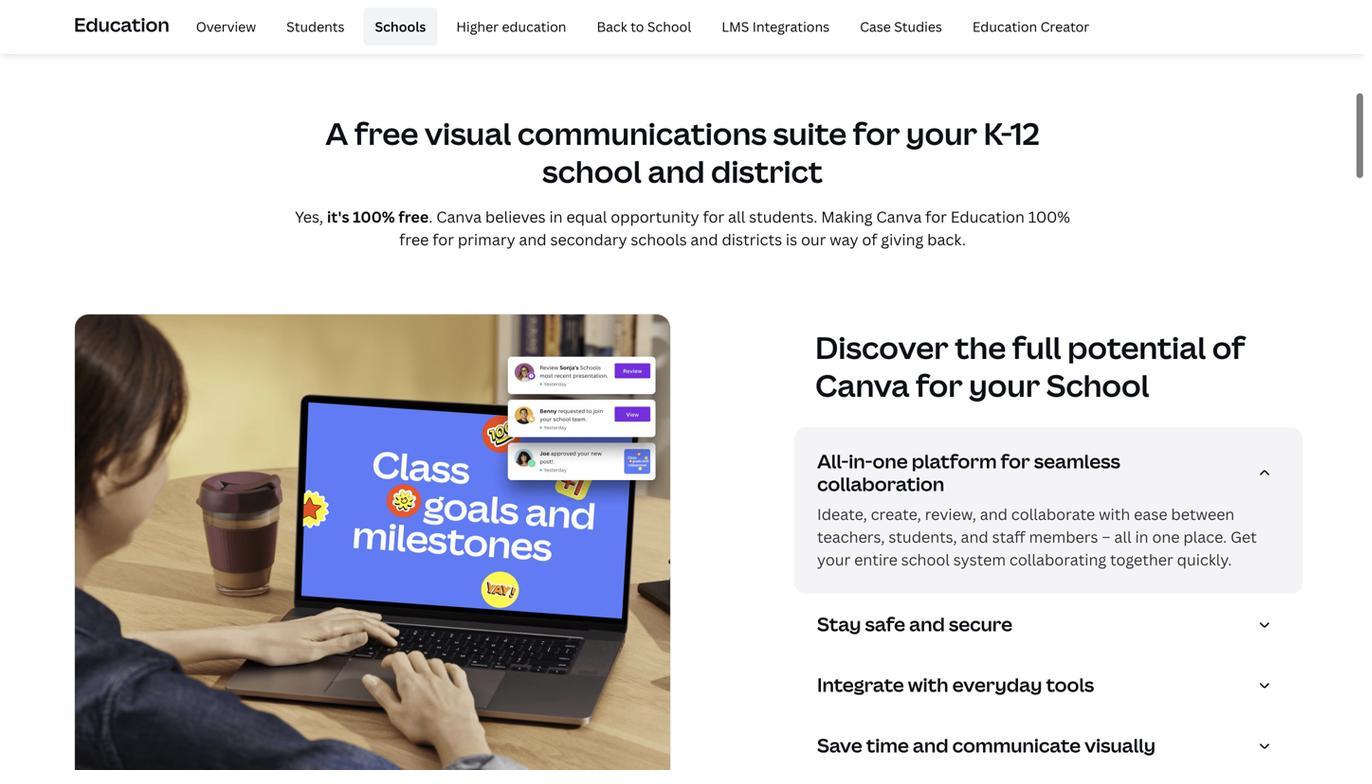 Task type: describe. For each thing, give the bounding box(es) containing it.
equal
[[566, 207, 607, 227]]

k-
[[984, 113, 1011, 154]]

to
[[631, 17, 644, 35]]

everyday
[[952, 672, 1042, 698]]

place.
[[1183, 527, 1227, 548]]

all inside ideate, create, review, and collaborate with ease between teachers, students, and staff members – all in one place. get your entire school system collaborating together quickly.
[[1114, 527, 1132, 548]]

communications
[[517, 113, 767, 154]]

education for education creator
[[973, 17, 1037, 35]]

for up the districts
[[703, 207, 724, 227]]

and up staff
[[980, 504, 1008, 525]]

stay safe and secure button
[[817, 612, 1287, 644]]

is
[[786, 229, 797, 250]]

ease
[[1134, 504, 1168, 525]]

case studies
[[860, 17, 942, 35]]

and right schools
[[691, 229, 718, 250]]

studies
[[894, 17, 942, 35]]

visually
[[1085, 733, 1156, 759]]

free inside . canva believes in equal opportunity for all students. making canva for education 100% free for primary and secondary schools and districts is our way of giving back.
[[399, 229, 429, 250]]

for inside the discover the full potential of canva for your school
[[916, 365, 963, 406]]

lms integrations link
[[710, 8, 841, 46]]

a
[[325, 113, 348, 154]]

back to school
[[597, 17, 691, 35]]

schools link
[[364, 8, 437, 46]]

seamless
[[1034, 448, 1120, 475]]

of inside . canva believes in equal opportunity for all students. making canva for education 100% free for primary and secondary schools and districts is our way of giving back.
[[862, 229, 877, 250]]

schools
[[631, 229, 687, 250]]

students.
[[749, 207, 818, 227]]

back to school link
[[585, 8, 703, 46]]

safe
[[865, 612, 905, 638]]

school inside the discover the full potential of canva for your school
[[1046, 365, 1149, 406]]

secondary
[[550, 229, 627, 250]]

.
[[429, 207, 433, 227]]

all-in-one platform for seamless collaboration button
[[817, 448, 1287, 503]]

and down believes
[[519, 229, 547, 250]]

students,
[[889, 527, 957, 548]]

and up system
[[961, 527, 989, 548]]

of inside the discover the full potential of canva for your school
[[1212, 327, 1245, 368]]

menu bar containing overview
[[177, 8, 1101, 46]]

lms integrations
[[722, 17, 830, 35]]

collaborate
[[1011, 504, 1095, 525]]

visual
[[425, 113, 511, 154]]

100% inside . canva believes in equal opportunity for all students. making canva for education 100% free for primary and secondary schools and districts is our way of giving back.
[[1028, 207, 1070, 227]]

a free visual communications suite for your k-12 school and district
[[325, 113, 1040, 192]]

staff
[[992, 527, 1025, 548]]

education creator
[[973, 17, 1089, 35]]

discover the full potential of canva for your school
[[815, 327, 1245, 406]]

schools
[[375, 17, 426, 35]]

secure
[[949, 612, 1013, 638]]

overview
[[196, 17, 256, 35]]

save time and communicate visually button
[[817, 733, 1287, 765]]

districts
[[722, 229, 782, 250]]

canva up the giving on the right
[[876, 207, 922, 227]]

integrate with everyday tools button
[[817, 672, 1287, 704]]

school inside a free visual communications suite for your k-12 school and district
[[542, 151, 642, 192]]

lms
[[722, 17, 749, 35]]

platform
[[912, 448, 997, 475]]

members
[[1029, 527, 1098, 548]]

system
[[954, 550, 1006, 570]]

all-in-one platform for seamless collaboration
[[817, 448, 1120, 497]]

and inside a free visual communications suite for your k-12 school and district
[[648, 151, 705, 192]]

case studies link
[[849, 8, 954, 46]]

all inside . canva believes in equal opportunity for all students. making canva for education 100% free for primary and secondary schools and districts is our way of giving back.
[[728, 207, 745, 227]]

communicate
[[952, 733, 1081, 759]]

higher education link
[[445, 8, 578, 46]]

time
[[866, 733, 909, 759]]

–
[[1102, 527, 1111, 548]]

all-
[[817, 448, 849, 475]]

ideate,
[[817, 504, 867, 525]]

integrate with everyday tools
[[817, 672, 1094, 698]]

. canva believes in equal opportunity for all students. making canva for education 100% free for primary and secondary schools and districts is our way of giving back.
[[399, 207, 1070, 250]]

case
[[860, 17, 891, 35]]

suite
[[773, 113, 847, 154]]

teachers,
[[817, 527, 885, 548]]

in inside ideate, create, review, and collaborate with ease between teachers, students, and staff members – all in one place. get your entire school system collaborating together quickly.
[[1135, 527, 1149, 548]]

ideate, create, review, and collaborate with ease between teachers, students, and staff members – all in one place. get your entire school system collaborating together quickly.
[[817, 504, 1257, 570]]

making
[[821, 207, 873, 227]]

full
[[1012, 327, 1061, 368]]

canva inside the discover the full potential of canva for your school
[[815, 365, 910, 406]]

our
[[801, 229, 826, 250]]



Task type: locate. For each thing, give the bounding box(es) containing it.
your inside a free visual communications suite for your k-12 school and district
[[906, 113, 977, 154]]

0 vertical spatial of
[[862, 229, 877, 250]]

0 vertical spatial one
[[873, 448, 908, 475]]

0 horizontal spatial of
[[862, 229, 877, 250]]

in up together
[[1135, 527, 1149, 548]]

100% down 12
[[1028, 207, 1070, 227]]

discover
[[815, 327, 949, 368]]

free
[[354, 113, 418, 154], [399, 207, 429, 227], [399, 229, 429, 250]]

create,
[[871, 504, 921, 525]]

1 horizontal spatial with
[[1099, 504, 1130, 525]]

12
[[1011, 113, 1040, 154]]

1 vertical spatial with
[[908, 672, 949, 698]]

2 vertical spatial free
[[399, 229, 429, 250]]

students
[[286, 17, 345, 35]]

0 vertical spatial with
[[1099, 504, 1130, 525]]

integrate
[[817, 672, 904, 698]]

0 horizontal spatial in
[[549, 207, 563, 227]]

between
[[1171, 504, 1235, 525]]

education inside . canva believes in equal opportunity for all students. making canva for education 100% free for primary and secondary schools and districts is our way of giving back.
[[951, 207, 1025, 227]]

get
[[1231, 527, 1257, 548]]

school up seamless
[[1046, 365, 1149, 406]]

education
[[74, 11, 169, 37], [973, 17, 1037, 35], [951, 207, 1025, 227]]

1 100% from the left
[[353, 207, 395, 227]]

with up –
[[1099, 504, 1130, 525]]

2 vertical spatial your
[[817, 550, 851, 570]]

with inside dropdown button
[[908, 672, 949, 698]]

the
[[955, 327, 1006, 368]]

canva right .
[[436, 207, 482, 227]]

for up back. on the top right of the page
[[925, 207, 947, 227]]

1 vertical spatial free
[[399, 207, 429, 227]]

1 vertical spatial school
[[901, 550, 950, 570]]

free inside a free visual communications suite for your k-12 school and district
[[354, 113, 418, 154]]

for inside a free visual communications suite for your k-12 school and district
[[853, 113, 900, 154]]

believes
[[485, 207, 546, 227]]

giving
[[881, 229, 924, 250]]

person using canva on desktop image
[[74, 314, 671, 771]]

your up platform
[[969, 365, 1040, 406]]

0 vertical spatial all
[[728, 207, 745, 227]]

education creator link
[[961, 8, 1101, 46]]

0 vertical spatial free
[[354, 113, 418, 154]]

1 vertical spatial of
[[1212, 327, 1245, 368]]

one down ease
[[1152, 527, 1180, 548]]

with down stay safe and secure
[[908, 672, 949, 698]]

school right the to
[[647, 17, 691, 35]]

stay safe and secure
[[817, 612, 1013, 638]]

100%
[[353, 207, 395, 227], [1028, 207, 1070, 227]]

higher education
[[456, 17, 566, 35]]

entire
[[854, 550, 898, 570]]

school inside ideate, create, review, and collaborate with ease between teachers, students, and staff members – all in one place. get your entire school system collaborating together quickly.
[[901, 550, 950, 570]]

your
[[906, 113, 977, 154], [969, 365, 1040, 406], [817, 550, 851, 570]]

1 vertical spatial one
[[1152, 527, 1180, 548]]

students link
[[275, 8, 356, 46]]

tools
[[1046, 672, 1094, 698]]

free down .
[[399, 229, 429, 250]]

way
[[830, 229, 858, 250]]

in
[[549, 207, 563, 227], [1135, 527, 1149, 548]]

all right –
[[1114, 527, 1132, 548]]

0 vertical spatial in
[[549, 207, 563, 227]]

1 horizontal spatial school
[[901, 550, 950, 570]]

0 horizontal spatial one
[[873, 448, 908, 475]]

one inside all-in-one platform for seamless collaboration
[[873, 448, 908, 475]]

school
[[542, 151, 642, 192], [901, 550, 950, 570]]

menu bar
[[177, 8, 1101, 46]]

review,
[[925, 504, 976, 525]]

save time and communicate visually
[[817, 733, 1156, 759]]

2 100% from the left
[[1028, 207, 1070, 227]]

free right a
[[354, 113, 418, 154]]

in-
[[849, 448, 873, 475]]

0 vertical spatial school
[[647, 17, 691, 35]]

with inside ideate, create, review, and collaborate with ease between teachers, students, and staff members – all in one place. get your entire school system collaborating together quickly.
[[1099, 504, 1130, 525]]

0 horizontal spatial all
[[728, 207, 745, 227]]

0 horizontal spatial with
[[908, 672, 949, 698]]

1 vertical spatial school
[[1046, 365, 1149, 406]]

all up the districts
[[728, 207, 745, 227]]

free right it's
[[399, 207, 429, 227]]

all
[[728, 207, 745, 227], [1114, 527, 1132, 548]]

0 horizontal spatial school
[[542, 151, 642, 192]]

higher
[[456, 17, 499, 35]]

overview link
[[185, 8, 267, 46]]

1 horizontal spatial all
[[1114, 527, 1132, 548]]

potential
[[1068, 327, 1206, 368]]

for up platform
[[916, 365, 963, 406]]

it's
[[327, 207, 349, 227]]

one inside ideate, create, review, and collaborate with ease between teachers, students, and staff members – all in one place. get your entire school system collaborating together quickly.
[[1152, 527, 1180, 548]]

your inside the discover the full potential of canva for your school
[[969, 365, 1040, 406]]

your inside ideate, create, review, and collaborate with ease between teachers, students, and staff members – all in one place. get your entire school system collaborating together quickly.
[[817, 550, 851, 570]]

0 horizontal spatial 100%
[[353, 207, 395, 227]]

for right platform
[[1001, 448, 1030, 475]]

opportunity
[[611, 207, 699, 227]]

for
[[853, 113, 900, 154], [703, 207, 724, 227], [925, 207, 947, 227], [433, 229, 454, 250], [916, 365, 963, 406], [1001, 448, 1030, 475]]

of
[[862, 229, 877, 250], [1212, 327, 1245, 368]]

0 vertical spatial school
[[542, 151, 642, 192]]

1 horizontal spatial 100%
[[1028, 207, 1070, 227]]

1 horizontal spatial school
[[1046, 365, 1149, 406]]

school inside back to school link
[[647, 17, 691, 35]]

creator
[[1041, 17, 1089, 35]]

school up the equal
[[542, 151, 642, 192]]

for down .
[[433, 229, 454, 250]]

canva up in-
[[815, 365, 910, 406]]

1 vertical spatial in
[[1135, 527, 1149, 548]]

save
[[817, 733, 862, 759]]

together
[[1110, 550, 1173, 570]]

0 horizontal spatial school
[[647, 17, 691, 35]]

education for education
[[74, 11, 169, 37]]

and right time
[[913, 733, 949, 759]]

one
[[873, 448, 908, 475], [1152, 527, 1180, 548]]

integrations
[[752, 17, 830, 35]]

primary
[[458, 229, 515, 250]]

stay
[[817, 612, 861, 638]]

1 horizontal spatial one
[[1152, 527, 1180, 548]]

one up create,
[[873, 448, 908, 475]]

of right way
[[862, 229, 877, 250]]

and
[[648, 151, 705, 192], [519, 229, 547, 250], [691, 229, 718, 250], [980, 504, 1008, 525], [961, 527, 989, 548], [909, 612, 945, 638], [913, 733, 949, 759]]

in left the equal
[[549, 207, 563, 227]]

back.
[[927, 229, 966, 250]]

and up the 'opportunity' on the top
[[648, 151, 705, 192]]

yes,
[[295, 207, 323, 227]]

canva
[[436, 207, 482, 227], [876, 207, 922, 227], [815, 365, 910, 406]]

collaborating
[[1010, 550, 1106, 570]]

with
[[1099, 504, 1130, 525], [908, 672, 949, 698]]

yes, it's 100% free
[[295, 207, 429, 227]]

school down students,
[[901, 550, 950, 570]]

of right potential
[[1212, 327, 1245, 368]]

1 vertical spatial all
[[1114, 527, 1132, 548]]

collaboration
[[817, 471, 944, 497]]

for right suite
[[853, 113, 900, 154]]

1 vertical spatial your
[[969, 365, 1040, 406]]

school
[[647, 17, 691, 35], [1046, 365, 1149, 406]]

1 horizontal spatial of
[[1212, 327, 1245, 368]]

and right safe
[[909, 612, 945, 638]]

education
[[502, 17, 566, 35]]

education inside menu bar
[[973, 17, 1037, 35]]

1 horizontal spatial in
[[1135, 527, 1149, 548]]

back
[[597, 17, 627, 35]]

for inside all-in-one platform for seamless collaboration
[[1001, 448, 1030, 475]]

0 vertical spatial your
[[906, 113, 977, 154]]

district
[[711, 151, 823, 192]]

your down teachers,
[[817, 550, 851, 570]]

quickly.
[[1177, 550, 1232, 570]]

your left k-
[[906, 113, 977, 154]]

in inside . canva believes in equal opportunity for all students. making canva for education 100% free for primary and secondary schools and districts is our way of giving back.
[[549, 207, 563, 227]]

100% right it's
[[353, 207, 395, 227]]



Task type: vqa. For each thing, say whether or not it's contained in the screenshot.
up
no



